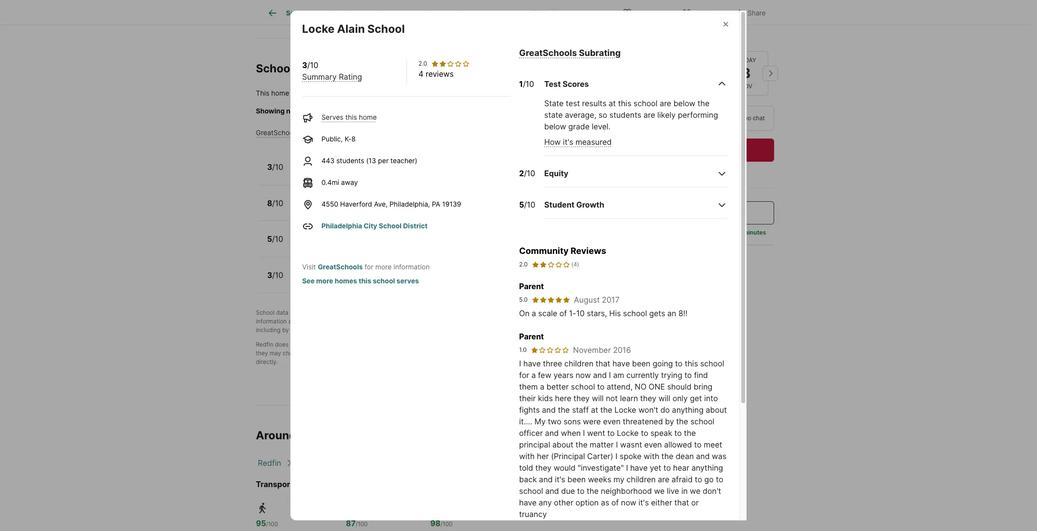 Task type: locate. For each thing, give the bounding box(es) containing it.
the inside guaranteed to be accurate. to verify school enrollment eligibility, contact the school district directly.
[[539, 350, 548, 357]]

list box containing tour in person
[[623, 106, 774, 131]]

1 horizontal spatial will
[[659, 394, 670, 404]]

school inside penn alexander school public, k-8 • nearby school • 0.3mi
[[356, 194, 382, 204]]

summary up within
[[302, 72, 337, 82]]

2 we from the left
[[690, 487, 701, 496]]

1 horizontal spatial 2.0
[[519, 261, 528, 268]]

a left reference in the right of the page
[[556, 341, 560, 349]]

/100 for 98
[[441, 521, 453, 528]]

locke alain school up 0.4mi
[[294, 158, 366, 168]]

be inside guaranteed to be accurate. to verify school enrollment eligibility, contact the school district directly.
[[378, 350, 385, 357]]

sale & tax history tab
[[444, 1, 521, 25]]

serves this home
[[321, 113, 377, 121]]

summary
[[302, 72, 337, 82], [301, 129, 331, 137]]

at up were
[[591, 406, 598, 415]]

k- inside penn alexander school public, k-8 • nearby school • 0.3mi
[[317, 205, 324, 213]]

minutes
[[743, 229, 766, 236]]

alexander
[[315, 194, 354, 204]]

1.0
[[519, 347, 527, 354]]

i down spoke
[[626, 463, 628, 473]]

to up contact
[[518, 341, 523, 349]]

1 horizontal spatial now
[[621, 498, 636, 508]]

summary rating link
[[302, 72, 362, 82]]

even down speak
[[644, 440, 662, 450]]

of
[[560, 309, 567, 319], [612, 498, 619, 508]]

1 vertical spatial by
[[282, 327, 289, 334]]

the right check
[[384, 107, 395, 115]]

details
[[412, 9, 433, 17]]

a right "ask"
[[687, 208, 691, 218]]

1 horizontal spatial information
[[394, 263, 430, 271]]

1 horizontal spatial with
[[644, 452, 659, 462]]

favorite
[[636, 8, 662, 17]]

locke alain school down overview
[[302, 22, 405, 36]]

1 vertical spatial public,
[[294, 205, 315, 213]]

tab list
[[256, 0, 577, 25]]

tour left likely
[[643, 115, 656, 122]]

3 /10 up 8 /10 at the left top
[[267, 162, 283, 172]]

serves down greatschools link at the left of the page
[[340, 277, 362, 285]]

conduct
[[373, 318, 396, 325]]

2 vertical spatial it's
[[639, 498, 649, 508]]

school inside penn alexander school public, k-8 • nearby school • 0.3mi
[[361, 205, 382, 213]]

0 vertical spatial alain
[[337, 22, 365, 36]]

for inside i have three children that have been going to this school for a few years now and i am currently trying to find them a better school to attend, no one should bring their kids here they will not learn they will only get into fights and the staff at the locke won't do anything about it.... my two sons were even threatened by the school officer and when i went to locke to speak to the principal about the matter i wasnt even allowed to meet with her (principal carter) i spoke with the dean and was told they would "investigate" i have yet to hear anything back and it's been weeks my children are afraid to go to school and due to the neighborhood we live in we don't have any other option as of now it's either that or truancy
[[519, 371, 529, 380]]

1 vertical spatial about
[[552, 440, 573, 450]]

0 horizontal spatial rating 2.0 out of 5 element
[[431, 60, 470, 68]]

0 horizontal spatial been
[[568, 475, 586, 485]]

1 3 /10 from the top
[[267, 162, 283, 172]]

rating 2.0 out of 5 element
[[431, 60, 470, 68], [532, 261, 570, 269]]

3 inside friday 3 nov
[[742, 65, 751, 82]]

0 horizontal spatial now
[[576, 371, 591, 380]]

or inside i have three children that have been going to this school for a few years now and i am currently trying to find them a better school to attend, no one should bring their kids here they will not learn they will only get into fights and the staff at the locke won't do anything about it.... my two sons were even threatened by the school officer and when i went to locke to speak to the principal about the matter i wasnt even allowed to meet with her (principal carter) i spoke with the dean and was told they would "investigate" i have yet to hear anything back and it's been weeks my children are afraid to go to school and due to the neighborhood we live in we don't have any other option as of now it's either that or truancy
[[691, 498, 699, 508]]

school up serves
[[383, 266, 409, 276]]

are inside i have three children that have been going to this school for a few years now and i am currently trying to find them a better school to attend, no one should bring their kids here they will not learn they will only get into fights and the staff at the locke won't do anything about it.... my two sons were even threatened by the school officer and when i went to locke to speak to the principal about the matter i wasnt even allowed to meet with her (principal carter) i spoke with the dean and was told they would "investigate" i have yet to hear anything back and it's been weeks my children are afraid to go to school and due to the neighborhood we live in we don't have any other option as of now it's either that or truancy
[[658, 475, 670, 485]]

west up see
[[294, 266, 314, 276]]

visiting
[[333, 327, 353, 334]]

1 vertical spatial as
[[548, 341, 555, 349]]

first step, and conduct their own investigation to determine their desired schools or school districts, including by contacting and visiting the schools themselves.
[[256, 318, 607, 334]]

95
[[256, 519, 266, 529]]

3 /10 for locke alain school
[[267, 162, 283, 172]]

school up nearby on the top
[[356, 194, 382, 204]]

0 horizontal spatial that
[[596, 359, 610, 369]]

tax
[[477, 9, 487, 17]]

1 vertical spatial children
[[627, 475, 656, 485]]

0 vertical spatial schools
[[532, 9, 559, 17]]

wasnt
[[620, 440, 642, 450]]

in inside i have three children that have been going to this school for a few years now and i am currently trying to find them a better school to attend, no one should bring their kids here they will not learn they will only get into fights and the staff at the locke won't do anything about it.... my two sons were even threatened by the school officer and when i went to locke to speak to the principal about the matter i wasnt even allowed to meet with her (principal carter) i spoke with the dean and was told they would "investigate" i have yet to hear anything back and it's been weeks my children are afraid to go to school and due to the neighborhood we live in we don't have any other option as of now it's either that or truancy
[[681, 487, 688, 496]]

public,
[[321, 135, 343, 143], [294, 205, 315, 213], [294, 277, 315, 285]]

in inside option
[[657, 115, 662, 122]]

sale
[[455, 9, 468, 17]]

now
[[576, 371, 591, 380], [621, 498, 636, 508]]

an
[[667, 309, 676, 319]]

now down neighborhood
[[621, 498, 636, 508]]

1 vertical spatial at
[[591, 406, 598, 415]]

rating 2.0 out of 5 element up 'reviews'
[[431, 60, 470, 68]]

locke
[[302, 22, 335, 36], [294, 158, 317, 168], [615, 406, 636, 415], [617, 429, 639, 438]]

/100 for 87
[[356, 521, 368, 528]]

0 horizontal spatial 2.0
[[419, 60, 427, 67]]

/100 inside 95 /100
[[266, 521, 278, 528]]

scores
[[563, 79, 589, 89]]

they inside school service boundaries are intended to be used as a reference only; they may change and are not
[[256, 350, 268, 357]]

with up yet
[[644, 452, 659, 462]]

1 horizontal spatial rating 2.0 out of 5 element
[[532, 261, 570, 269]]

have down spoke
[[630, 463, 648, 473]]

it....
[[519, 417, 532, 427]]

greatschools down "august"
[[560, 309, 597, 317]]

5 left lea
[[267, 234, 272, 244]]

is right the data
[[290, 309, 294, 317]]

west philadelphia high school public, 9-12 • serves this home • 0.5mi
[[294, 266, 420, 285]]

as right the ratings
[[321, 318, 327, 325]]

2 horizontal spatial /100
[[441, 521, 453, 528]]

rating 2.0 out of 5 element down community
[[532, 261, 570, 269]]

1 vertical spatial anything
[[692, 463, 723, 473]]

2 vertical spatial public,
[[294, 277, 315, 285]]

0 vertical spatial even
[[603, 417, 621, 427]]

1 vertical spatial parent
[[519, 332, 544, 342]]

philadelphia
[[332, 89, 372, 97], [321, 222, 362, 230], [315, 266, 362, 276]]

locke alain school element
[[302, 11, 416, 36]]

87 /100
[[346, 519, 368, 529]]

yet
[[650, 463, 661, 473]]

3 /100 from the left
[[441, 521, 453, 528]]

property details tab
[[372, 1, 444, 25]]

.
[[438, 89, 440, 97]]

schools down conduct
[[365, 327, 386, 334]]

0 vertical spatial information
[[394, 263, 430, 271]]

ask a question
[[671, 208, 726, 218]]

school inside school service boundaries are intended to be used as a reference only; they may change and are not
[[407, 341, 426, 349]]

how it's measured
[[544, 137, 612, 147]]

visit
[[302, 263, 316, 271]]

1 vertical spatial 3 /10
[[267, 270, 283, 280]]

i
[[519, 359, 521, 369], [609, 371, 611, 380], [583, 429, 585, 438], [616, 440, 618, 450], [616, 452, 618, 462], [626, 463, 628, 473]]

of inside i have three children that have been going to this school for a few years now and i am currently trying to find them a better school to attend, no one should bring their kids here they will not learn they will only get into fights and the staff at the locke won't do anything about it.... my two sons were even threatened by the school officer and when i went to locke to speak to the principal about the matter i wasnt even allowed to meet with her (principal carter) i spoke with the dean and was told they would "investigate" i have yet to hear anything back and it's been weeks my children are afraid to go to school and due to the neighborhood we live in we don't have any other option as of now it's either that or truancy
[[612, 498, 619, 508]]

0 vertical spatial rating 2.0 out of 5 element
[[431, 60, 470, 68]]

tour for tour via video chat
[[713, 115, 725, 122]]

1 vertical spatial even
[[644, 440, 662, 450]]

below down the state
[[544, 122, 566, 131]]

1 horizontal spatial k-
[[345, 135, 351, 143]]

0 horizontal spatial children
[[564, 359, 594, 369]]

penn left campus
[[420, 459, 438, 468]]

2 horizontal spatial not
[[606, 394, 618, 404]]

endorse
[[301, 341, 323, 349]]

are down yet
[[658, 475, 670, 485]]

school down back
[[519, 487, 543, 496]]

district
[[413, 89, 438, 97], [403, 222, 428, 230]]

for up see more homes this school serves
[[365, 263, 374, 271]]

all
[[492, 107, 499, 115]]

0 vertical spatial summary
[[302, 72, 337, 82]]

3 up within
[[302, 60, 307, 70]]

this inside state test results at this school are below the state average, so students are likely performing below grade level.
[[618, 98, 631, 108]]

1 parent from the top
[[519, 282, 544, 291]]

overview tab
[[320, 1, 372, 25]]

1 tour from the left
[[643, 115, 656, 122]]

they up directly.
[[256, 350, 268, 357]]

0 horizontal spatial below
[[544, 122, 566, 131]]

• right 12
[[334, 277, 338, 285]]

that
[[596, 359, 610, 369], [675, 498, 689, 508]]

please
[[340, 107, 361, 115]]

0 vertical spatial 5 /10
[[519, 200, 535, 210]]

/10
[[307, 60, 318, 70], [523, 79, 534, 89], [272, 162, 283, 172], [524, 168, 535, 178], [272, 198, 283, 208], [524, 200, 535, 210], [272, 234, 283, 244], [272, 270, 283, 280]]

been up currently
[[632, 359, 651, 369]]

even
[[603, 417, 621, 427], [644, 440, 662, 450]]

by up does at bottom
[[282, 327, 289, 334]]

city
[[374, 89, 387, 97], [364, 222, 377, 230]]

by inside i have three children that have been going to this school for a few years now and i am currently trying to find them a better school to attend, no one should bring their kids here they will not learn they will only get into fights and the staff at the locke won't do anything about it.... my two sons were even threatened by the school officer and when i went to locke to speak to the principal about the matter i wasnt even allowed to meet with her (principal carter) i spoke with the dean and was told they would "investigate" i have yet to hear anything back and it's been weeks my children are afraid to go to school and due to the neighborhood we live in we don't have any other option as of now it's either that or truancy
[[665, 417, 674, 427]]

information up 0.5mi
[[394, 263, 430, 271]]

about
[[706, 406, 727, 415], [552, 440, 573, 450]]

2 horizontal spatial as
[[601, 498, 609, 508]]

parent up 1.0
[[519, 332, 544, 342]]

schools tab
[[521, 1, 569, 25]]

1 horizontal spatial that
[[675, 498, 689, 508]]

information inside locke alain school dialog
[[394, 263, 430, 271]]

0 horizontal spatial information
[[256, 318, 287, 325]]

0 vertical spatial k-
[[345, 135, 351, 143]]

schools right "all"
[[501, 107, 526, 115]]

0 vertical spatial be
[[525, 341, 532, 349]]

not down redfin does not endorse or guarantee this information.
[[327, 350, 336, 357]]

4 reviews
[[419, 69, 454, 79]]

their down the them
[[519, 394, 536, 404]]

at inside state test results at this school are below the state average, so students are likely performing below grade level.
[[609, 98, 616, 108]]

to left go
[[695, 475, 702, 485]]

0 horizontal spatial at
[[591, 406, 598, 415]]

children
[[564, 359, 594, 369], [627, 475, 656, 485]]

we up either
[[654, 487, 665, 496]]

as inside , a nonprofit organization. redfin recommends buyers and renters use greatschools information and ratings as a
[[321, 318, 327, 325]]

1 horizontal spatial district
[[569, 350, 588, 357]]

0 horizontal spatial district
[[420, 107, 442, 115]]

district down reference in the right of the page
[[569, 350, 588, 357]]

tour in person
[[643, 115, 684, 122]]

2 /100 from the left
[[356, 521, 368, 528]]

0 horizontal spatial 5 /10
[[267, 234, 283, 244]]

the inside state test results at this school are below the state average, so students are likely performing below grade level.
[[698, 98, 710, 108]]

do
[[661, 406, 670, 415]]

1 horizontal spatial at
[[609, 98, 616, 108]]

is for within
[[291, 89, 296, 97]]

was
[[712, 452, 727, 462]]

2 horizontal spatial their
[[519, 394, 536, 404]]

2 vertical spatial as
[[601, 498, 609, 508]]

1 vertical spatial west
[[514, 459, 532, 468]]

•
[[330, 205, 334, 213], [384, 205, 388, 213], [334, 277, 338, 285], [397, 277, 401, 285]]

2 horizontal spatial schools
[[534, 318, 555, 325]]

8 inside locke alain school dialog
[[351, 135, 356, 143]]

k- down the serves this home
[[345, 135, 351, 143]]

penn alexander school public, k-8 • nearby school • 0.3mi
[[294, 194, 407, 213]]

0 horizontal spatial penn
[[294, 194, 313, 204]]

by
[[322, 309, 329, 317], [282, 327, 289, 334], [665, 417, 674, 427]]

school down property
[[367, 22, 405, 36]]

including
[[256, 327, 281, 334]]

0 horizontal spatial of
[[560, 309, 567, 319]]

to up trying
[[675, 359, 683, 369]]

1 will from the left
[[592, 394, 604, 404]]

2 horizontal spatial 8
[[351, 135, 356, 143]]

1 vertical spatial or
[[325, 341, 330, 349]]

school down 0.3mi
[[379, 222, 402, 230]]

philadelphia city school district link
[[332, 89, 438, 97], [321, 222, 428, 230]]

None button
[[629, 51, 673, 96], [676, 51, 720, 96], [724, 51, 768, 96], [629, 51, 673, 96], [676, 51, 720, 96], [724, 51, 768, 96]]

have down contact
[[523, 359, 541, 369]]

in left person
[[657, 115, 662, 122]]

0 horizontal spatial we
[[654, 487, 665, 496]]

now right "years"
[[576, 371, 591, 380]]

serves inside locke alain school dialog
[[321, 113, 343, 121]]

carter)
[[587, 452, 613, 462]]

0 horizontal spatial more
[[316, 277, 333, 285]]

school inside west philadelphia high school public, 9-12 • serves this home • 0.5mi
[[383, 266, 409, 276]]

8!!
[[679, 309, 688, 319]]

"investigate"
[[578, 463, 624, 473]]

districts,
[[583, 318, 607, 325]]

0 vertical spatial philadelphia
[[332, 89, 372, 97]]

redfin inside , a nonprofit organization. redfin recommends buyers and renters use greatschools information and ratings as a
[[439, 309, 456, 317]]

2 tour from the left
[[713, 115, 725, 122]]

5 /10 inside locke alain school dialog
[[519, 200, 535, 210]]

greatschools up step,
[[330, 309, 367, 317]]

to right yet
[[664, 463, 671, 473]]

that down november 2016
[[596, 359, 610, 369]]

2 parent from the top
[[519, 332, 544, 342]]

verify
[[422, 350, 437, 357]]

0 vertical spatial not
[[290, 341, 299, 349]]

are
[[660, 98, 671, 108], [644, 110, 655, 120], [481, 341, 490, 349], [316, 350, 325, 357], [658, 475, 670, 485]]

5 inside locke alain school dialog
[[519, 200, 524, 210]]

next image
[[762, 66, 778, 81]]

1 vertical spatial of
[[612, 498, 619, 508]]

2.0 down community
[[519, 261, 528, 268]]

have
[[523, 359, 541, 369], [613, 359, 630, 369], [630, 463, 648, 473], [519, 498, 537, 508]]

x-out
[[695, 8, 714, 17]]

2.0 up the 4
[[419, 60, 427, 67]]

0 vertical spatial is
[[291, 89, 296, 97]]

alain up 0.4mi
[[319, 158, 338, 168]]

community
[[519, 246, 569, 256]]

tab list containing search
[[256, 0, 577, 25]]

her
[[537, 452, 549, 462]]

tour left via
[[713, 115, 725, 122]]

1 we from the left
[[654, 487, 665, 496]]

the up performing
[[698, 98, 710, 108]]

around
[[256, 429, 296, 443]]

serves
[[321, 113, 343, 121], [340, 277, 362, 285]]

0.5mi
[[403, 277, 420, 285]]

/100 inside 98 /100
[[441, 521, 453, 528]]

penn for penn campus shopping / west philly
[[420, 459, 438, 468]]

list box
[[623, 106, 774, 131]]

0 vertical spatial been
[[632, 359, 651, 369]]

1 horizontal spatial students
[[609, 110, 641, 120]]

1 horizontal spatial for
[[519, 371, 529, 380]]

0 horizontal spatial /100
[[266, 521, 278, 528]]

as inside i have three children that have been going to this school for a few years now and i am currently trying to find them a better school to attend, no one should bring their kids here they will not learn they will only get into fights and the staff at the locke won't do anything about it.... my two sons were even threatened by the school officer and when i went to locke to speak to the principal about the matter i wasnt even allowed to meet with her (principal carter) i spoke with the dean and was told they would "investigate" i have yet to hear anything back and it's been weeks my children are afraid to go to school and due to the neighborhood we live in we don't have any other option as of now it's either that or truancy
[[601, 498, 609, 508]]

district inside locke alain school dialog
[[403, 222, 428, 230]]

0 vertical spatial more
[[375, 263, 392, 271]]

or down use
[[556, 318, 562, 325]]

1 vertical spatial 2.0
[[519, 261, 528, 268]]

parent for a
[[519, 282, 544, 291]]

0 horizontal spatial be
[[378, 350, 385, 357]]

by down do
[[665, 417, 674, 427]]

rating down the serves this home
[[333, 129, 353, 137]]

to inside guaranteed to be accurate. to verify school enrollment eligibility, contact the school district directly.
[[370, 350, 376, 357]]

and down two
[[545, 429, 559, 438]]

nearby
[[336, 205, 359, 213]]

1 horizontal spatial not
[[327, 350, 336, 357]]

schools up this
[[256, 62, 300, 75]]

trying
[[661, 371, 682, 380]]

by inside first step, and conduct their own investigation to determine their desired schools or school districts, including by contacting and visiting the schools themselves.
[[282, 327, 289, 334]]

anything up go
[[692, 463, 723, 473]]

it's left either
[[639, 498, 649, 508]]

be inside school service boundaries are intended to be used as a reference only; they may change and are not
[[525, 341, 532, 349]]

home inside west philadelphia high school public, 9-12 • serves this home • 0.5mi
[[377, 277, 395, 285]]

the down when
[[576, 440, 588, 450]]

home inside locke alain school dialog
[[359, 113, 377, 121]]

more up see more homes this school serves link
[[375, 263, 392, 271]]

0 vertical spatial penn
[[294, 194, 313, 204]]

2 vertical spatial not
[[606, 394, 618, 404]]

a inside school service boundaries are intended to be used as a reference only; they may change and are not
[[556, 341, 560, 349]]

5 down 2
[[519, 200, 524, 210]]

any
[[539, 498, 552, 508]]

0 horizontal spatial or
[[325, 341, 330, 349]]

test scores
[[544, 79, 589, 89]]

the down here
[[558, 406, 570, 415]]

speak
[[651, 429, 672, 438]]

for up the them
[[519, 371, 529, 380]]

serves
[[397, 277, 419, 285]]

1 /100 from the left
[[266, 521, 278, 528]]

city down ave,
[[364, 222, 377, 230]]

at right the results
[[609, 98, 616, 108]]

to down recommends
[[461, 318, 467, 325]]

when
[[561, 429, 581, 438]]

0 vertical spatial philadelphia city school district link
[[332, 89, 438, 97]]

contact
[[516, 350, 537, 357]]

/100 inside 87 /100
[[356, 521, 368, 528]]

1 vertical spatial district
[[403, 222, 428, 230]]

2
[[519, 168, 524, 178]]

information inside , a nonprofit organization. redfin recommends buyers and renters use greatschools information and ratings as a
[[256, 318, 287, 325]]

1 vertical spatial in
[[681, 487, 688, 496]]

1 vertical spatial k-
[[317, 205, 324, 213]]

school up philadelphia city school district at the top left
[[361, 205, 382, 213]]

1 horizontal spatial be
[[525, 341, 532, 349]]

buyers
[[495, 309, 514, 317]]

1 horizontal spatial or
[[556, 318, 562, 325]]

to inside school service boundaries are intended to be used as a reference only; they may change and are not
[[518, 341, 523, 349]]

pa
[[432, 200, 440, 208]]

0 vertical spatial of
[[560, 309, 567, 319]]

0 horizontal spatial not
[[290, 341, 299, 349]]

1 horizontal spatial children
[[627, 475, 656, 485]]

district down .
[[420, 107, 442, 115]]

0 horizontal spatial in
[[657, 115, 662, 122]]

are left likely
[[644, 110, 655, 120]]

more right see
[[316, 277, 333, 285]]

1 horizontal spatial we
[[690, 487, 701, 496]]

performing
[[678, 110, 718, 120]]

1 horizontal spatial 5 /10
[[519, 200, 535, 210]]

8
[[351, 135, 356, 143], [267, 198, 272, 208], [324, 205, 328, 213]]

2 horizontal spatial or
[[691, 498, 699, 508]]

1 horizontal spatial about
[[706, 406, 727, 415]]

alain inside locke alain school element
[[337, 22, 365, 36]]

penn left 4550
[[294, 194, 313, 204]]

dean
[[676, 452, 694, 462]]

tour in person option
[[623, 106, 693, 131]]

1 vertical spatial summary
[[301, 129, 331, 137]]

penn inside penn alexander school public, k-8 • nearby school • 0.3mi
[[294, 194, 313, 204]]

and down philly
[[539, 475, 553, 485]]

2 vertical spatial philadelphia
[[315, 266, 362, 276]]

serving
[[528, 107, 551, 115]]

to left find
[[685, 371, 692, 380]]

we
[[654, 487, 665, 496], [690, 487, 701, 496]]

as right option
[[601, 498, 609, 508]]

and down meet
[[696, 452, 710, 462]]

philadelphia up please
[[332, 89, 372, 97]]

student
[[544, 200, 575, 210]]

students left (13 on the left top of the page
[[336, 157, 364, 165]]

2 3 /10 from the top
[[267, 270, 283, 280]]

showing nearby schools. please check the school district website to see all schools serving this home.
[[256, 107, 586, 115]]

the right within
[[319, 89, 330, 97]]

about down into
[[706, 406, 727, 415]]



Task type: vqa. For each thing, say whether or not it's contained in the screenshot.
within on the left of page
yes



Task type: describe. For each thing, give the bounding box(es) containing it.
how it's measured link
[[544, 137, 612, 147]]

west inside west philadelphia high school public, 9-12 • serves this home • 0.5mi
[[294, 266, 314, 276]]

this inside i have three children that have been going to this school for a few years now and i am currently trying to find them a better school to attend, no one should bring their kids here they will not learn they will only get into fights and the staff at the locke won't do anything about it.... my two sons were even threatened by the school officer and when i went to locke to speak to the principal about the matter i wasnt even allowed to meet with her (principal carter) i spoke with the dean and was told they would "investigate" i have yet to hear anything back and it's been weeks my children are afraid to go to school and due to the neighborhood we live in we don't have any other option as of now it's either that or truancy
[[685, 359, 698, 369]]

visit greatschools for more information
[[302, 263, 430, 271]]

school down "years"
[[571, 382, 595, 392]]

them
[[519, 382, 538, 392]]

went
[[587, 429, 605, 438]]

rating 1.0 out of 5 element
[[531, 347, 569, 354]]

going
[[653, 359, 673, 369]]

the inside first step, and conduct their own investigation to determine their desired schools or school districts, including by contacting and visiting the schools themselves.
[[354, 327, 363, 334]]

9-
[[317, 277, 325, 285]]

share
[[748, 8, 766, 17]]

3 /10 for west philadelphia high school
[[267, 270, 283, 280]]

4420
[[333, 480, 354, 490]]

locke alain school dialog
[[290, 11, 747, 532]]

1 vertical spatial locke alain school
[[294, 158, 366, 168]]

2 /10
[[519, 168, 535, 178]]

to left see
[[471, 107, 477, 115]]

1 with from the left
[[519, 452, 535, 462]]

0 horizontal spatial even
[[603, 417, 621, 427]]

option
[[576, 498, 599, 508]]

• left 0.5mi
[[397, 277, 401, 285]]

a right on at the right bottom of the page
[[532, 309, 536, 319]]

and up desired
[[515, 309, 526, 317]]

1-
[[569, 309, 576, 319]]

likely
[[657, 110, 676, 120]]

measured
[[576, 137, 612, 147]]

rating inside the 3 /10 summary rating
[[339, 72, 362, 82]]

/
[[509, 459, 512, 468]]

0 vertical spatial district
[[413, 89, 438, 97]]

the down allowed
[[662, 452, 674, 462]]

gets
[[649, 309, 665, 319]]

chestnut
[[356, 480, 391, 490]]

at inside i have three children that have been going to this school for a few years now and i am currently trying to find them a better school to attend, no one should bring their kids here they will not learn they will only get into fights and the staff at the locke won't do anything about it.... my two sons were even threatened by the school officer and when i went to locke to speak to the principal about the matter i wasnt even allowed to meet with her (principal carter) i spoke with the dean and was told they would "investigate" i have yet to hear anything back and it's been weeks my children are afraid to go to school and due to the neighborhood we live in we don't have any other option as of now it's either that or truancy
[[591, 406, 598, 415]]

henry
[[309, 230, 332, 240]]

should
[[667, 382, 692, 392]]

to left meet
[[694, 440, 702, 450]]

his
[[609, 309, 621, 319]]

to up the matter at the bottom right
[[607, 429, 615, 438]]

they down her
[[535, 463, 552, 473]]

0 vertical spatial about
[[706, 406, 727, 415]]

0 vertical spatial children
[[564, 359, 594, 369]]

reviews
[[571, 246, 606, 256]]

school left the data
[[256, 309, 275, 317]]

school inside first step, and conduct their own investigation to determine their desired schools or school districts, including by contacting and visiting the schools themselves.
[[564, 318, 582, 325]]

0 horizontal spatial about
[[552, 440, 573, 450]]

check
[[363, 107, 382, 115]]

either
[[651, 498, 672, 508]]

and down kids
[[542, 406, 556, 415]]

schedule
[[672, 145, 707, 155]]

and up contacting
[[289, 318, 299, 325]]

website
[[444, 107, 469, 115]]

are up likely
[[660, 98, 671, 108]]

investigation
[[425, 318, 459, 325]]

2 with from the left
[[644, 452, 659, 462]]

to right due
[[577, 487, 585, 496]]

have up truancy
[[519, 498, 537, 508]]

guarantee
[[332, 341, 360, 349]]

serves inside west philadelphia high school public, 9-12 • serves this home • 0.5mi
[[340, 277, 362, 285]]

one
[[649, 382, 665, 392]]

a left few
[[531, 371, 536, 380]]

0 vertical spatial city
[[374, 89, 387, 97]]

3 inside the 3 /10 summary rating
[[302, 60, 307, 70]]

1 vertical spatial rating 2.0 out of 5 element
[[532, 261, 570, 269]]

to right go
[[716, 475, 723, 485]]

schools.
[[311, 107, 339, 115]]

penn for penn alexander school public, k-8 • nearby school • 0.3mi
[[294, 194, 313, 204]]

weeks
[[588, 475, 611, 485]]

public, inside penn alexander school public, k-8 • nearby school • 0.3mi
[[294, 205, 315, 213]]

better
[[547, 382, 569, 392]]

0 vertical spatial schools
[[501, 107, 526, 115]]

a inside button
[[687, 208, 691, 218]]

1 vertical spatial now
[[621, 498, 636, 508]]

redfin for redfin does not endorse or guarantee this information.
[[256, 341, 273, 349]]

1 horizontal spatial their
[[498, 318, 510, 325]]

i left went
[[583, 429, 585, 438]]

0 vertical spatial anything
[[672, 406, 704, 415]]

overview
[[331, 9, 361, 17]]

locke down 'search'
[[302, 22, 335, 36]]

schedule tour button
[[623, 139, 774, 162]]

school up three
[[549, 350, 567, 357]]

penn campus shopping / west philly
[[420, 459, 554, 468]]

don't
[[703, 487, 721, 496]]

0 horizontal spatial for
[[365, 263, 374, 271]]

organization.
[[402, 309, 437, 317]]

few
[[538, 371, 551, 380]]

8 inside penn alexander school public, k-8 • nearby school • 0.3mi
[[324, 205, 328, 213]]

to down threatened
[[641, 429, 648, 438]]

tour for tour in person
[[643, 115, 656, 122]]

2 vertical spatial schools
[[365, 327, 386, 334]]

threatened
[[623, 417, 663, 427]]

penn campus shopping / west philly link
[[420, 459, 554, 468]]

are down endorse
[[316, 350, 325, 357]]

16
[[735, 229, 742, 236]]

1 vertical spatial schools
[[256, 62, 300, 75]]

and up redfin does not endorse or guarantee this information.
[[321, 327, 332, 334]]

1 vertical spatial been
[[568, 475, 586, 485]]

only
[[673, 394, 688, 404]]

greatschools down showing
[[256, 129, 299, 137]]

see more homes this school serves
[[302, 277, 419, 285]]

afraid
[[672, 475, 693, 485]]

locke left 443
[[294, 158, 317, 168]]

school left (13 on the left top of the page
[[340, 158, 366, 168]]

philadelphia inside west philadelphia high school public, 9-12 • serves this home • 0.5mi
[[315, 266, 362, 276]]

to left "attend,"
[[597, 382, 605, 392]]

3 left see
[[267, 270, 272, 280]]

allowed
[[664, 440, 692, 450]]

or inside first step, and conduct their own investigation to determine their desired schools or school districts, including by contacting and visiting the schools themselves.
[[556, 318, 562, 325]]

4550
[[321, 200, 338, 208]]

equity button
[[544, 160, 728, 187]]

locke down the learn
[[615, 406, 636, 415]]

1 vertical spatial schools
[[534, 318, 555, 325]]

0 horizontal spatial 8
[[267, 198, 272, 208]]

themselves.
[[388, 327, 420, 334]]

the up were
[[600, 406, 612, 415]]

0.4mi
[[321, 178, 339, 187]]

determine
[[468, 318, 496, 325]]

no
[[635, 382, 647, 392]]

have up am
[[613, 359, 630, 369]]

parent for have
[[519, 332, 544, 342]]

see
[[302, 277, 315, 285]]

0 vertical spatial now
[[576, 371, 591, 380]]

philadelphia inside locke alain school dialog
[[321, 222, 362, 230]]

0 vertical spatial by
[[322, 309, 329, 317]]

search link
[[267, 7, 309, 19]]

0 horizontal spatial their
[[397, 318, 410, 325]]

1 vertical spatial philadelphia city school district link
[[321, 222, 428, 230]]

as inside school service boundaries are intended to be used as a reference only; they may change and are not
[[548, 341, 555, 349]]

test
[[566, 98, 580, 108]]

intended
[[492, 341, 516, 349]]

school down the get
[[690, 417, 714, 427]]

and up any
[[545, 487, 559, 496]]

summary inside the 3 /10 summary rating
[[302, 72, 337, 82]]

1 vertical spatial students
[[336, 157, 364, 165]]

locke up the wasnt
[[617, 429, 639, 438]]

teacher)
[[391, 157, 417, 165]]

transportation near 4420 chestnut st
[[256, 480, 401, 490]]

and inside school service boundaries are intended to be used as a reference only; they may change and are not
[[305, 350, 315, 357]]

district inside guaranteed to be accurate. to verify school enrollment eligibility, contact the school district directly.
[[569, 350, 588, 357]]

the down only
[[676, 417, 688, 427]]

attend,
[[607, 382, 633, 392]]

1 vertical spatial alain
[[319, 158, 338, 168]]

3 up 8 /10 at the left top
[[267, 162, 272, 172]]

video
[[736, 115, 751, 122]]

school right check
[[397, 107, 418, 115]]

school right c
[[342, 230, 368, 240]]

1 vertical spatial rating
[[333, 129, 353, 137]]

• left 0.3mi
[[384, 205, 388, 213]]

0 vertical spatial that
[[596, 359, 610, 369]]

not inside i have three children that have been going to this school for a few years now and i am currently trying to find them a better school to attend, no one should bring their kids here they will not learn they will only get into fights and the staff at the locke won't do anything about it.... my two sons were even threatened by the school officer and when i went to locke to speak to the principal about the matter i wasnt even allowed to meet with her (principal carter) i spoke with the dean and was told they would "investigate" i have yet to hear anything back and it's been weeks my children are afraid to go to school and due to the neighborhood we live in we don't have any other option as of now it's either that or truancy
[[606, 394, 618, 404]]

level.
[[592, 122, 611, 131]]

,
[[367, 309, 369, 317]]

public, inside locke alain school dialog
[[321, 135, 343, 143]]

redfin for redfin
[[258, 459, 281, 468]]

lea henry c school
[[294, 230, 368, 240]]

the up option
[[587, 487, 599, 496]]

to inside first step, and conduct their own investigation to determine their desired schools or school districts, including by contacting and visiting the schools themselves.
[[461, 318, 467, 325]]

i left am
[[609, 371, 611, 380]]

and left am
[[593, 371, 607, 380]]

property
[[382, 9, 410, 17]]

greatschools inside , a nonprofit organization. redfin recommends buyers and renters use greatschools information and ratings as a
[[560, 309, 597, 317]]

this inside west philadelphia high school public, 9-12 • serves this home • 0.5mi
[[363, 277, 375, 285]]

schedule tour
[[672, 145, 725, 155]]

equity
[[544, 168, 568, 178]]

k- inside locke alain school dialog
[[345, 135, 351, 143]]

locke alain school inside dialog
[[302, 22, 405, 36]]

are up "enrollment"
[[481, 341, 490, 349]]

school down 'high'
[[373, 277, 395, 285]]

stars,
[[587, 309, 607, 319]]

august
[[574, 295, 600, 305]]

won't
[[639, 406, 658, 415]]

school inside state test results at this school are below the state average, so students are likely performing below grade level.
[[634, 98, 658, 108]]

redfin does not endorse or guarantee this information.
[[256, 341, 406, 349]]

1 vertical spatial it's
[[555, 475, 565, 485]]

reviews
[[426, 69, 454, 79]]

1 horizontal spatial west
[[514, 459, 532, 468]]

state
[[544, 110, 563, 120]]

a left first
[[329, 318, 332, 325]]

(principal
[[551, 452, 585, 462]]

ratings
[[300, 318, 319, 325]]

i left spoke
[[616, 452, 618, 462]]

accurate.
[[386, 350, 412, 357]]

0 horizontal spatial 5
[[267, 234, 272, 244]]

philly
[[535, 459, 554, 468]]

2 will from the left
[[659, 394, 670, 404]]

a down few
[[540, 382, 544, 392]]

the up allowed
[[684, 429, 696, 438]]

chat
[[753, 115, 765, 122]]

i down contact
[[519, 359, 521, 369]]

school up find
[[700, 359, 724, 369]]

go
[[704, 475, 714, 485]]

schools inside tab
[[532, 9, 559, 17]]

• down alexander
[[330, 205, 334, 213]]

school down service
[[439, 350, 457, 357]]

transportation
[[256, 480, 312, 490]]

desired
[[512, 318, 532, 325]]

1 horizontal spatial even
[[644, 440, 662, 450]]

their inside i have three children that have been going to this school for a few years now and i am currently trying to find them a better school to attend, no one should bring their kids here they will not learn they will only get into fights and the staff at the locke won't do anything about it.... my two sons were even threatened by the school officer and when i went to locke to speak to the principal about the matter i wasnt even allowed to meet with her (principal carter) i spoke with the dean and was told they would "investigate" i have yet to hear anything back and it's been weeks my children are afraid to go to school and due to the neighborhood we live in we don't have any other option as of now it's either that or truancy
[[519, 394, 536, 404]]

public, inside west philadelphia high school public, 9-12 • serves this home • 0.5mi
[[294, 277, 315, 285]]

a right ,
[[370, 309, 374, 317]]

0 vertical spatial it's
[[563, 137, 573, 147]]

4550 haverford ave, philadelphia, pa 19139
[[321, 200, 461, 208]]

greatschools summary rating link
[[256, 129, 353, 137]]

/10 inside the 3 /10 summary rating
[[307, 60, 318, 70]]

they up staff
[[574, 394, 590, 404]]

to up allowed
[[675, 429, 682, 438]]

greatschools up test
[[519, 48, 577, 58]]

home.
[[567, 107, 586, 115]]

95 /100
[[256, 519, 278, 529]]

they up the won't
[[640, 394, 656, 404]]

/100 for 95
[[266, 521, 278, 528]]

1 vertical spatial below
[[544, 122, 566, 131]]

0 vertical spatial below
[[674, 98, 695, 108]]

is for provided
[[290, 309, 294, 317]]

property details
[[382, 9, 433, 17]]

within
[[298, 89, 317, 97]]

greatschools link
[[318, 263, 363, 271]]

to
[[413, 350, 420, 357]]

0 vertical spatial 2.0
[[419, 60, 427, 67]]

school up showing nearby schools. please check the school district website to see all schools serving this home.
[[389, 89, 412, 97]]

rating 5.0 out of 5 element
[[532, 296, 570, 304]]

matter
[[590, 440, 614, 450]]

12
[[325, 277, 332, 285]]

not inside school service boundaries are intended to be used as a reference only; they may change and are not
[[327, 350, 336, 357]]

i left the wasnt
[[616, 440, 618, 450]]

1 vertical spatial 5 /10
[[267, 234, 283, 244]]

city inside locke alain school dialog
[[364, 222, 377, 230]]

tour via video chat option
[[693, 106, 774, 131]]

school right his
[[623, 309, 647, 319]]

favorite button
[[614, 2, 670, 22]]

eligibility,
[[489, 350, 515, 357]]

first
[[334, 318, 345, 325]]

1 vertical spatial more
[[316, 277, 333, 285]]

1 horizontal spatial been
[[632, 359, 651, 369]]

and down ,
[[361, 318, 372, 325]]

use
[[548, 309, 558, 317]]

students inside state test results at this school are below the state average, so students are likely performing below grade level.
[[609, 110, 641, 120]]

5.0
[[519, 296, 528, 304]]

greatschools up homes
[[318, 263, 363, 271]]

nonprofit
[[375, 309, 400, 317]]



